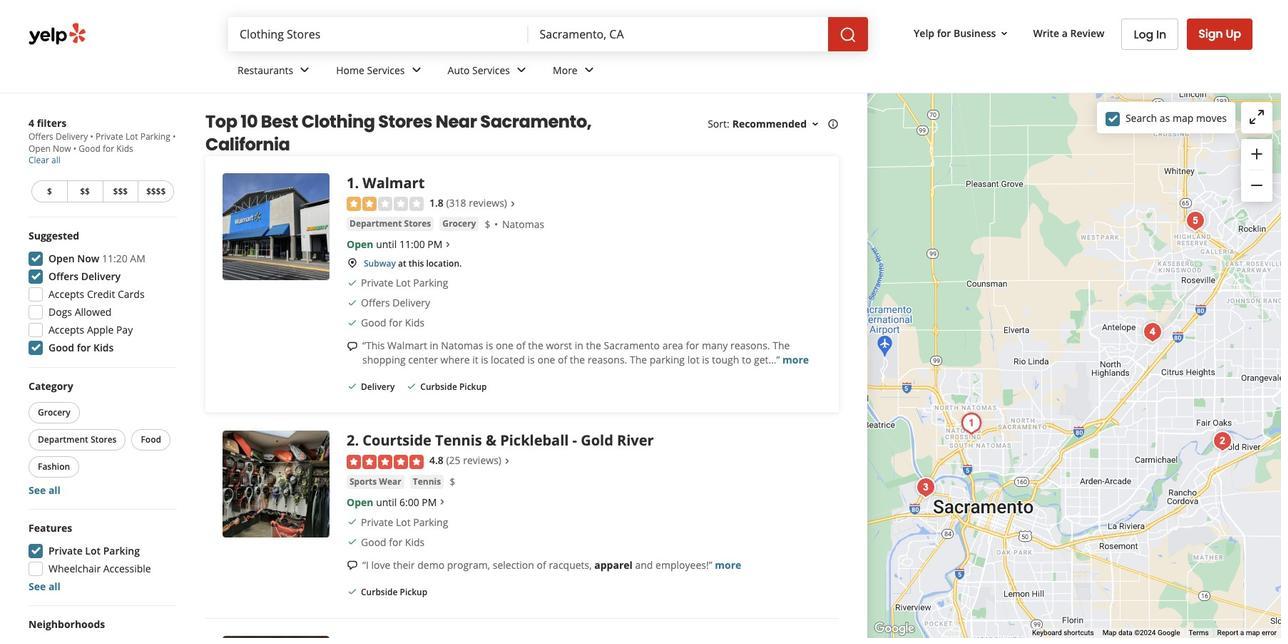 Task type: locate. For each thing, give the bounding box(es) containing it.
see down the fashion button
[[29, 484, 46, 497]]

the
[[773, 339, 790, 352], [630, 353, 647, 367]]

1 vertical spatial see all
[[29, 580, 61, 593]]

(25 reviews)
[[446, 454, 501, 467]]

department
[[350, 218, 402, 230], [38, 434, 88, 446]]

accepts credit cards
[[49, 287, 144, 301]]

16 checkmark v2 image for delivery
[[347, 381, 358, 392]]

private inside 'features' "group"
[[49, 544, 83, 558]]

see all button
[[29, 484, 61, 497], [29, 580, 61, 593]]

1 horizontal spatial of
[[537, 558, 546, 572]]

business categories element
[[226, 51, 1253, 93]]

offers delivery for for
[[361, 296, 430, 309]]

tennis button
[[410, 475, 444, 489]]

lot inside 'features' "group"
[[85, 544, 101, 558]]

for inside suggested group
[[77, 341, 91, 355]]

department for department stores 'button' within the category 'group'
[[38, 434, 88, 446]]

fashion
[[38, 461, 70, 473]]

private lot parking for walmart
[[361, 276, 448, 289]]

16 chevron right v2 image for courtside
[[437, 497, 448, 508]]

is right located
[[528, 353, 535, 367]]

good down accepts apple pay
[[49, 341, 74, 355]]

1 horizontal spatial the
[[773, 339, 790, 352]]

2 in from the left
[[575, 339, 583, 352]]

reviews) down &
[[463, 454, 501, 467]]

department stores button down 1.8 star rating image
[[347, 217, 434, 231]]

16 chevron down v2 image right 'business'
[[999, 28, 1010, 39]]

recommended
[[732, 117, 807, 131]]

1 horizontal spatial services
[[472, 63, 510, 77]]

private down subway link
[[361, 276, 393, 289]]

kids down apple
[[93, 341, 114, 355]]

california
[[205, 133, 290, 156]]

stores
[[378, 110, 432, 133], [404, 218, 431, 230], [91, 434, 117, 446]]

4
[[29, 116, 34, 130]]

pm right the 6:00
[[422, 495, 437, 509]]

1 horizontal spatial 16 chevron down v2 image
[[999, 28, 1010, 39]]

2 vertical spatial $
[[450, 475, 455, 489]]

16 checkmark v2 image up 2
[[347, 381, 358, 392]]

fashion button
[[29, 457, 79, 478]]

offers down subway link
[[361, 296, 390, 309]]

private down the open until 6:00 pm on the left
[[361, 515, 393, 529]]

1 horizontal spatial walmart supercenter image
[[1181, 207, 1210, 235]]

0 horizontal spatial $
[[47, 185, 52, 198]]

pm
[[428, 238, 443, 251], [422, 495, 437, 509]]

0 vertical spatial $
[[47, 185, 52, 198]]

to
[[742, 353, 751, 367]]

auto
[[448, 63, 470, 77]]

delivery
[[56, 131, 88, 143], [81, 270, 121, 283], [393, 296, 430, 309], [361, 381, 395, 393]]

and
[[635, 558, 653, 572]]

category group
[[26, 379, 177, 498]]

1 horizontal spatial one
[[537, 353, 555, 367]]

offers inside 4 filters offers delivery • private lot parking • open now • good for kids clear all
[[29, 131, 53, 143]]

$ down (318 reviews) link
[[485, 217, 490, 231]]

0 horizontal spatial one
[[496, 339, 513, 352]]

1.8 star rating image
[[347, 197, 424, 211]]

24 chevron down v2 image
[[408, 62, 425, 79], [580, 62, 598, 79]]

services for auto services
[[472, 63, 510, 77]]

16 marker v2 image
[[347, 258, 358, 269]]

0 horizontal spatial the
[[630, 353, 647, 367]]

one
[[496, 339, 513, 352], [537, 353, 555, 367]]

4.8 star rating image
[[347, 455, 424, 469]]

©2024
[[1134, 629, 1156, 637]]

stores inside category 'group'
[[91, 434, 117, 446]]

delivery down shopping
[[361, 381, 395, 393]]

department stores button inside category 'group'
[[29, 429, 126, 451]]

16 checkmark v2 image down "center"
[[406, 381, 418, 392]]

1 vertical spatial walmart
[[387, 339, 427, 352]]

2 until from the top
[[376, 495, 397, 509]]

1 vertical spatial department
[[38, 434, 88, 446]]

1 horizontal spatial grocery
[[442, 218, 476, 230]]

0 vertical spatial pm
[[428, 238, 443, 251]]

$$$$ button
[[138, 180, 174, 203]]

offers delivery up accepts credit cards
[[49, 270, 121, 283]]

offers inside suggested group
[[49, 270, 79, 283]]

2 horizontal spatial •
[[173, 131, 176, 143]]

0 vertical spatial map
[[1173, 111, 1194, 124]]

0 horizontal spatial grocery
[[38, 407, 70, 419]]

1 vertical spatial 16 chevron right v2 image
[[501, 456, 513, 467]]

0 vertical spatial offers delivery
[[49, 270, 121, 283]]

see all down the fashion button
[[29, 484, 61, 497]]

16 speech v2 image left "i
[[347, 560, 358, 572]]

lot up $$$
[[125, 131, 138, 143]]

0 horizontal spatial 24 chevron down v2 image
[[408, 62, 425, 79]]

lot down at
[[396, 276, 411, 289]]

delivery inside 4 filters offers delivery • private lot parking • open now • good for kids clear all
[[56, 131, 88, 143]]

2 see all from the top
[[29, 580, 61, 593]]

1 horizontal spatial 24 chevron down v2 image
[[580, 62, 598, 79]]

2 24 chevron down v2 image from the left
[[580, 62, 598, 79]]

allowed
[[75, 305, 112, 319]]

1 24 chevron down v2 image from the left
[[408, 62, 425, 79]]

private up wheelchair
[[49, 544, 83, 558]]

good up "love"
[[361, 535, 386, 549]]

0 vertical spatial pickup
[[459, 381, 487, 393]]

recommended button
[[732, 117, 821, 131]]

none field the things to do, nail salons, plumbers
[[228, 17, 528, 51]]

accessible
[[103, 562, 151, 576]]

all for features
[[48, 580, 61, 593]]

1 until from the top
[[376, 238, 397, 251]]

offers down 4
[[29, 131, 53, 143]]

stores up 11:00
[[404, 218, 431, 230]]

1 vertical spatial good for kids
[[49, 341, 114, 355]]

2 vertical spatial 16 chevron right v2 image
[[437, 497, 448, 508]]

see all button down the fashion button
[[29, 484, 61, 497]]

4.8
[[429, 454, 446, 467]]

report
[[1217, 629, 1238, 637]]

natomas
[[502, 217, 544, 231], [441, 339, 483, 352]]

parking up accessible
[[103, 544, 140, 558]]

1 vertical spatial department stores
[[38, 434, 117, 446]]

reviews) for walmart
[[469, 196, 507, 210]]

24 chevron down v2 image inside more link
[[580, 62, 598, 79]]

0 horizontal spatial more link
[[715, 558, 741, 572]]

see for features
[[29, 580, 46, 593]]

open up 16 marker v2 icon
[[347, 238, 373, 251]]

all down wheelchair
[[48, 580, 61, 593]]

$ for walmart
[[485, 217, 490, 231]]

private lot parking
[[361, 276, 448, 289], [361, 515, 448, 529], [49, 544, 140, 558]]

1 24 chevron down v2 image from the left
[[296, 62, 313, 79]]

good for kids inside suggested group
[[49, 341, 114, 355]]

10
[[241, 110, 258, 133]]

0 vertical spatial more
[[782, 353, 809, 367]]

2 vertical spatial all
[[48, 580, 61, 593]]

0 vertical spatial a
[[1062, 26, 1068, 40]]

0 horizontal spatial a
[[1062, 26, 1068, 40]]

0 vertical spatial see all button
[[29, 484, 61, 497]]

stores for the top department stores 'button'
[[404, 218, 431, 230]]

clear
[[29, 154, 49, 166]]

24 chevron down v2 image right more
[[580, 62, 598, 79]]

1 services from the left
[[367, 63, 405, 77]]

1 vertical spatial offers delivery
[[361, 296, 430, 309]]

natomas inside "this walmart in natomas is one of the worst in the sacramento area for many reasons. the shopping center where it is located is one of the reasons.   the parking lot is tough to get…"
[[441, 339, 483, 352]]

report a map error
[[1217, 629, 1277, 637]]

1 vertical spatial $
[[485, 217, 490, 231]]

one up located
[[496, 339, 513, 352]]

0 vertical spatial 16 chevron right v2 image
[[443, 239, 454, 251]]

. up 1.8 star rating image
[[355, 173, 359, 193]]

1 vertical spatial now
[[77, 252, 99, 265]]

2 vertical spatial offers
[[361, 296, 390, 309]]

16 chevron right v2 image down "courtside tennis & pickleball - gold river" link
[[501, 456, 513, 467]]

good for kids down accepts apple pay
[[49, 341, 114, 355]]

terms
[[1189, 629, 1209, 637]]

restaurants link
[[226, 51, 325, 93]]

see inside 'features' "group"
[[29, 580, 46, 593]]

24 chevron down v2 image
[[296, 62, 313, 79], [513, 62, 530, 79]]

now inside suggested group
[[77, 252, 99, 265]]

good inside suggested group
[[49, 341, 74, 355]]

until down department stores link on the top left of page
[[376, 238, 397, 251]]

16 speech v2 image
[[347, 341, 358, 352], [347, 560, 358, 572]]

1 vertical spatial curbside pickup
[[361, 586, 427, 598]]

1 vertical spatial walmart supercenter image
[[1138, 318, 1167, 347]]

1 vertical spatial pm
[[422, 495, 437, 509]]

16 checkmark v2 image for offers delivery
[[347, 297, 358, 309]]

until down wear
[[376, 495, 397, 509]]

center
[[408, 353, 438, 367]]

0 vertical spatial grocery
[[442, 218, 476, 230]]

open
[[29, 143, 50, 155], [347, 238, 373, 251], [49, 252, 75, 265], [347, 495, 373, 509]]

2 services from the left
[[472, 63, 510, 77]]

see all for features
[[29, 580, 61, 593]]

0 horizontal spatial services
[[367, 63, 405, 77]]

4 filters offers delivery • private lot parking • open now • good for kids clear all
[[29, 116, 176, 166]]

see all for category
[[29, 484, 61, 497]]

grocery down category
[[38, 407, 70, 419]]

curbside pickup down where
[[420, 381, 487, 393]]

in
[[1156, 26, 1166, 42]]

department stores button up fashion
[[29, 429, 126, 451]]

private for wheelchair accessible
[[49, 544, 83, 558]]

1 vertical spatial curbside
[[361, 586, 398, 598]]

2 see all button from the top
[[29, 580, 61, 593]]

see all button inside 'features' "group"
[[29, 580, 61, 593]]

1 horizontal spatial more
[[782, 353, 809, 367]]

write a review
[[1033, 26, 1105, 40]]

more link right employees!"
[[715, 558, 741, 572]]

lot for offers delivery
[[396, 276, 411, 289]]

for inside 4 filters offers delivery • private lot parking • open now • good for kids clear all
[[103, 143, 114, 155]]

good for kids up their
[[361, 535, 425, 549]]

for inside button
[[937, 26, 951, 40]]

1 vertical spatial all
[[48, 484, 61, 497]]

0 vertical spatial department
[[350, 218, 402, 230]]

16 chevron down v2 image
[[999, 28, 1010, 39], [810, 118, 821, 130]]

shopping
[[362, 353, 406, 367]]

for right "yelp"
[[937, 26, 951, 40]]

map left the error
[[1246, 629, 1260, 637]]

see all button for category
[[29, 484, 61, 497]]

services right home
[[367, 63, 405, 77]]

yelp for business button
[[908, 20, 1016, 46]]

department up fashion
[[38, 434, 88, 446]]

24 chevron down v2 image left the auto
[[408, 62, 425, 79]]

0 horizontal spatial natomas
[[441, 339, 483, 352]]

is up located
[[486, 339, 493, 352]]

1 vertical spatial natomas
[[441, 339, 483, 352]]

see
[[29, 484, 46, 497], [29, 580, 46, 593]]

1 vertical spatial reasons.
[[588, 353, 627, 367]]

1 vertical spatial see all button
[[29, 580, 61, 593]]

0 vertical spatial grocery button
[[440, 217, 479, 231]]

16 speech v2 image left '"this'
[[347, 341, 358, 352]]

2 horizontal spatial $
[[485, 217, 490, 231]]

1 vertical spatial grocery
[[38, 407, 70, 419]]

24 chevron down v2 image inside the home services link
[[408, 62, 425, 79]]

in right worst
[[575, 339, 583, 352]]

program,
[[447, 558, 490, 572]]

department stores for department stores 'button' within the category 'group'
[[38, 434, 117, 446]]

16 chevron down v2 image inside yelp for business button
[[999, 28, 1010, 39]]

now right "clear"
[[53, 143, 71, 155]]

private lot parking down at
[[361, 276, 448, 289]]

the down worst
[[570, 353, 585, 367]]

all inside category 'group'
[[48, 484, 61, 497]]

kids up $$$
[[117, 143, 133, 155]]

stores left food
[[91, 434, 117, 446]]

of right selection
[[537, 558, 546, 572]]

16 checkmark v2 image
[[347, 297, 358, 309], [347, 381, 358, 392], [406, 381, 418, 392], [347, 537, 358, 548]]

none field address, neighborhood, city, state or zip
[[528, 17, 828, 51]]

0 vertical spatial private lot parking
[[361, 276, 448, 289]]

None field
[[228, 17, 528, 51], [528, 17, 828, 51]]

department down 1.8 star rating image
[[350, 218, 402, 230]]

0 vertical spatial reviews)
[[469, 196, 507, 210]]

all right "clear"
[[51, 154, 60, 166]]

am
[[130, 252, 145, 265]]

1 vertical spatial tennis
[[413, 476, 441, 488]]

see all inside category 'group'
[[29, 484, 61, 497]]

16 info v2 image
[[827, 118, 839, 130]]

the right worst
[[586, 339, 601, 352]]

parking up $$$$
[[140, 131, 170, 143]]

for down accepts apple pay
[[77, 341, 91, 355]]

1 vertical spatial department stores button
[[29, 429, 126, 451]]

best
[[261, 110, 298, 133]]

review
[[1070, 26, 1105, 40]]

private inside 4 filters offers delivery • private lot parking • open now • good for kids clear all
[[96, 131, 123, 143]]

wear
[[379, 476, 401, 488]]

all for category
[[48, 484, 61, 497]]

selection
[[493, 558, 534, 572]]

moves
[[1196, 111, 1227, 124]]

None search field
[[228, 17, 868, 51]]

the
[[528, 339, 543, 352], [586, 339, 601, 352], [570, 353, 585, 367]]

delivery inside suggested group
[[81, 270, 121, 283]]

2 24 chevron down v2 image from the left
[[513, 62, 530, 79]]

1 vertical spatial 16 chevron down v2 image
[[810, 118, 821, 130]]

tennis link
[[410, 475, 444, 490]]

department stores inside category 'group'
[[38, 434, 117, 446]]

grocery down (318
[[442, 218, 476, 230]]

curbside down "love"
[[361, 586, 398, 598]]

map for moves
[[1173, 111, 1194, 124]]

0 vertical spatial the
[[773, 339, 790, 352]]

2 none field from the left
[[528, 17, 828, 51]]

map region
[[832, 4, 1281, 638]]

16 checkmark v2 image
[[347, 277, 358, 289], [347, 317, 358, 329], [347, 517, 358, 528], [347, 586, 358, 598]]

2 accepts from the top
[[49, 323, 84, 337]]

2 16 checkmark v2 image from the top
[[347, 317, 358, 329]]

see all
[[29, 484, 61, 497], [29, 580, 61, 593]]

in up "center"
[[430, 339, 438, 352]]

home services
[[336, 63, 405, 77]]

tennis up (25
[[435, 431, 482, 450]]

0 vertical spatial offers
[[29, 131, 53, 143]]

1 horizontal spatial natomas
[[502, 217, 544, 231]]

lot down the 6:00
[[396, 515, 411, 529]]

$$
[[80, 185, 90, 198]]

open now 11:20 am
[[49, 252, 145, 265]]

2 vertical spatial of
[[537, 558, 546, 572]]

0 vertical spatial of
[[516, 339, 526, 352]]

department inside category 'group'
[[38, 434, 88, 446]]

1 horizontal spatial department stores button
[[347, 217, 434, 231]]

curbside down "center"
[[420, 381, 457, 393]]

0 horizontal spatial 24 chevron down v2 image
[[296, 62, 313, 79]]

walmart
[[363, 173, 425, 193], [387, 339, 427, 352]]

2 horizontal spatial the
[[586, 339, 601, 352]]

• right clear all link
[[73, 143, 76, 155]]

1 horizontal spatial department stores
[[350, 218, 431, 230]]

a for report
[[1240, 629, 1244, 637]]

2 see from the top
[[29, 580, 46, 593]]

auto services link
[[436, 51, 541, 93]]

see all button inside category 'group'
[[29, 484, 61, 497]]

the down the sacramento
[[630, 353, 647, 367]]

offers delivery inside suggested group
[[49, 270, 121, 283]]

16 speech v2 image for 2
[[347, 560, 358, 572]]

grocery
[[442, 218, 476, 230], [38, 407, 70, 419]]

pickleball
[[500, 431, 569, 450]]

tennis down 4.8
[[413, 476, 441, 488]]

of down worst
[[558, 353, 567, 367]]

lot for good for kids
[[396, 515, 411, 529]]

more link right get…"
[[782, 353, 809, 367]]

see inside category 'group'
[[29, 484, 46, 497]]

private up the $$$ button
[[96, 131, 123, 143]]

it
[[472, 353, 478, 367]]

curbside pickup
[[420, 381, 487, 393], [361, 586, 427, 598]]

16 chevron right v2 image
[[443, 239, 454, 251], [501, 456, 513, 467], [437, 497, 448, 508]]

natomas up where
[[441, 339, 483, 352]]

stores for department stores 'button' within the category 'group'
[[91, 434, 117, 446]]

for up the $$$ button
[[103, 143, 114, 155]]

curbside pickup down their
[[361, 586, 427, 598]]

1 accepts from the top
[[49, 287, 84, 301]]

open for open until 6:00 pm
[[347, 495, 373, 509]]

0 horizontal spatial offers delivery
[[49, 270, 121, 283]]

1 horizontal spatial more link
[[782, 353, 809, 367]]

the up get…"
[[773, 339, 790, 352]]

one down worst
[[537, 353, 555, 367]]

1 none field from the left
[[228, 17, 528, 51]]

services
[[367, 63, 405, 77], [472, 63, 510, 77]]

1 see all from the top
[[29, 484, 61, 497]]

1 horizontal spatial in
[[575, 339, 583, 352]]

1 vertical spatial one
[[537, 353, 555, 367]]

24 chevron down v2 image right auto services
[[513, 62, 530, 79]]

16 chevron right v2 image down 'tennis' link
[[437, 497, 448, 508]]

0 vertical spatial natomas
[[502, 217, 544, 231]]

open inside suggested group
[[49, 252, 75, 265]]

1 . from the top
[[355, 173, 359, 193]]

1 vertical spatial the
[[630, 353, 647, 367]]

all inside 4 filters offers delivery • private lot parking • open now • good for kids clear all
[[51, 154, 60, 166]]

1 16 speech v2 image from the top
[[347, 341, 358, 352]]

sports wear link
[[347, 475, 404, 490]]

1 vertical spatial a
[[1240, 629, 1244, 637]]

1 vertical spatial 16 speech v2 image
[[347, 560, 358, 572]]

0 horizontal spatial of
[[516, 339, 526, 352]]

more right get…"
[[782, 353, 809, 367]]

"i
[[362, 558, 369, 572]]

tennis inside button
[[413, 476, 441, 488]]

0 horizontal spatial •
[[73, 143, 76, 155]]

all inside 'features' "group"
[[48, 580, 61, 593]]

$ down clear all link
[[47, 185, 52, 198]]

parking down the 6:00
[[413, 515, 448, 529]]

delivery up the 'credit'
[[81, 270, 121, 283]]

1 horizontal spatial now
[[77, 252, 99, 265]]

for up lot
[[686, 339, 699, 352]]

2 horizontal spatial of
[[558, 353, 567, 367]]

1 vertical spatial grocery button
[[29, 402, 80, 424]]

$ inside $ button
[[47, 185, 52, 198]]

courtside
[[363, 431, 431, 450]]

good
[[79, 143, 100, 155], [361, 316, 386, 329], [49, 341, 74, 355], [361, 535, 386, 549]]

0 horizontal spatial pickup
[[400, 586, 427, 598]]

grocery button down category
[[29, 402, 80, 424]]

0 vertical spatial see
[[29, 484, 46, 497]]

1 horizontal spatial department
[[350, 218, 402, 230]]

16 checkmark v2 image down 16 marker v2 icon
[[347, 297, 358, 309]]

3 16 checkmark v2 image from the top
[[347, 517, 358, 528]]

reasons. down the sacramento
[[588, 353, 627, 367]]

1 vertical spatial pickup
[[400, 586, 427, 598]]

group
[[1241, 139, 1273, 202]]

reviews) for courtside
[[463, 454, 501, 467]]

see all button down wheelchair
[[29, 580, 61, 593]]

is right lot
[[702, 353, 709, 367]]

0 vertical spatial until
[[376, 238, 397, 251]]

1 . walmart
[[347, 173, 425, 193]]

24 chevron down v2 image inside auto services link
[[513, 62, 530, 79]]

cards
[[118, 287, 144, 301]]

1 horizontal spatial reasons.
[[730, 339, 770, 352]]

2 . from the top
[[355, 431, 359, 450]]

grocery inside category 'group'
[[38, 407, 70, 419]]

for inside "this walmart in natomas is one of the worst in the sacramento area for many reasons. the shopping center where it is located is one of the reasons.   the parking lot is tough to get…"
[[686, 339, 699, 352]]

0 horizontal spatial walmart supercenter image
[[1138, 318, 1167, 347]]

2 16 speech v2 image from the top
[[347, 560, 358, 572]]

lot
[[687, 353, 699, 367]]

department stores up fashion
[[38, 434, 117, 446]]

now inside 4 filters offers delivery • private lot parking • open now • good for kids clear all
[[53, 143, 71, 155]]

grocery button
[[440, 217, 479, 231], [29, 402, 80, 424]]

see all inside 'features' "group"
[[29, 580, 61, 593]]

$ down (25
[[450, 475, 455, 489]]

lot for wheelchair accessible
[[85, 544, 101, 558]]

0 horizontal spatial map
[[1173, 111, 1194, 124]]

until for courtside
[[376, 495, 397, 509]]

subway at this location.
[[364, 258, 462, 270]]

1 see from the top
[[29, 484, 46, 497]]

16 checkmark v2 image for curbside pickup
[[406, 381, 418, 392]]

accepts down dogs
[[49, 323, 84, 337]]

walmart supercenter image
[[1181, 207, 1210, 235], [1138, 318, 1167, 347]]

log
[[1134, 26, 1153, 42]]

food
[[141, 434, 161, 446]]

1 see all button from the top
[[29, 484, 61, 497]]

private
[[96, 131, 123, 143], [361, 276, 393, 289], [361, 515, 393, 529], [49, 544, 83, 558]]

parking inside 'features' "group"
[[103, 544, 140, 558]]

all
[[51, 154, 60, 166], [48, 484, 61, 497], [48, 580, 61, 593]]

pickup down their
[[400, 586, 427, 598]]

• left top
[[173, 131, 176, 143]]

offers up dogs
[[49, 270, 79, 283]]

16 checkmark v2 image down the open until 6:00 pm on the left
[[347, 537, 358, 548]]

report a map error link
[[1217, 629, 1277, 637]]

see for category
[[29, 484, 46, 497]]

16 chevron down v2 image inside recommended dropdown button
[[810, 118, 821, 130]]

24 chevron down v2 image inside "restaurants" link
[[296, 62, 313, 79]]

private for offers delivery
[[361, 276, 393, 289]]

offers for private lot parking
[[361, 296, 390, 309]]

1 vertical spatial of
[[558, 353, 567, 367]]

open for open until 11:00 pm
[[347, 238, 373, 251]]



Task type: vqa. For each thing, say whether or not it's contained in the screenshot.
Curbside related to 16 checkmark v2 image corresponding to Curbside Pickup
yes



Task type: describe. For each thing, give the bounding box(es) containing it.
map for error
[[1246, 629, 1260, 637]]

write a review link
[[1027, 20, 1110, 46]]

credit
[[87, 287, 115, 301]]

for up their
[[389, 535, 402, 549]]

kids inside 4 filters offers delivery • private lot parking • open now • good for kids clear all
[[117, 143, 133, 155]]

worst
[[546, 339, 572, 352]]

0 vertical spatial tennis
[[435, 431, 482, 450]]

business
[[954, 26, 996, 40]]

restaurants
[[238, 63, 293, 77]]

suggested
[[29, 229, 79, 243]]

0 vertical spatial curbside pickup
[[420, 381, 487, 393]]

good inside 4 filters offers delivery • private lot parking • open now • good for kids clear all
[[79, 143, 100, 155]]

apple
[[87, 323, 114, 337]]

yelp for business
[[914, 26, 996, 40]]

located
[[491, 353, 525, 367]]

map data ©2024 google
[[1102, 629, 1180, 637]]

neighborhoods
[[29, 618, 105, 631]]

see all button for features
[[29, 580, 61, 593]]

sports
[[350, 476, 377, 488]]

24 chevron down v2 image for restaurants
[[296, 62, 313, 79]]

as
[[1160, 111, 1170, 124]]

24 chevron down v2 image for auto services
[[513, 62, 530, 79]]

map
[[1102, 629, 1117, 637]]

kids up "center"
[[405, 316, 425, 329]]

0 vertical spatial good for kids
[[361, 316, 425, 329]]

1 horizontal spatial grocery button
[[440, 217, 479, 231]]

food button
[[132, 429, 170, 451]]

16 chevron right v2 image for walmart
[[443, 239, 454, 251]]

courtside tennis & pickleball - gold river image
[[1208, 427, 1237, 456]]

wheelchair accessible
[[49, 562, 151, 576]]

is right it
[[481, 353, 488, 367]]

log in
[[1134, 26, 1166, 42]]

write
[[1033, 26, 1059, 40]]

(318 reviews)
[[446, 196, 507, 210]]

subway link
[[364, 258, 396, 270]]

11:00
[[399, 238, 425, 251]]

zoom in image
[[1248, 145, 1265, 162]]

apparel
[[594, 558, 633, 572]]

error
[[1262, 629, 1277, 637]]

google
[[1158, 629, 1180, 637]]

4 16 checkmark v2 image from the top
[[347, 586, 358, 598]]

open inside 4 filters offers delivery • private lot parking • open now • good for kids clear all
[[29, 143, 50, 155]]

sacramento
[[604, 339, 660, 352]]

keyboard shortcuts
[[1032, 629, 1094, 637]]

. for 1
[[355, 173, 359, 193]]

"i love their demo program, selection of racquets, apparel and employees!" more
[[362, 558, 741, 572]]

16 chevron right v2 image
[[507, 198, 519, 209]]

address, neighborhood, city, state or zip text field
[[528, 17, 828, 51]]

good up '"this'
[[361, 316, 386, 329]]

parking for wheelchair accessible
[[103, 544, 140, 558]]

category
[[29, 379, 73, 393]]

0 vertical spatial walmart
[[363, 173, 425, 193]]

1.8
[[429, 196, 446, 210]]

kids inside suggested group
[[93, 341, 114, 355]]

pm for courtside
[[422, 495, 437, 509]]

16 speech v2 image for 1
[[347, 341, 358, 352]]

accepts apple pay
[[49, 323, 133, 337]]

1 horizontal spatial the
[[570, 353, 585, 367]]

accepts for accepts credit cards
[[49, 287, 84, 301]]

log in link
[[1122, 19, 1179, 50]]

parking inside 4 filters offers delivery • private lot parking • open now • good for kids clear all
[[140, 131, 170, 143]]

zoom out image
[[1248, 177, 1265, 194]]

for up shopping
[[389, 316, 402, 329]]

0 vertical spatial one
[[496, 339, 513, 352]]

private lot parking inside 'features' "group"
[[49, 544, 140, 558]]

walmart supercenter image
[[912, 474, 940, 502]]

1 horizontal spatial •
[[90, 131, 93, 143]]

"this
[[362, 339, 385, 352]]

2 vertical spatial good for kids
[[361, 535, 425, 549]]

$ button
[[31, 180, 67, 203]]

department stores for the top department stores 'button'
[[350, 218, 431, 230]]

0 vertical spatial department stores button
[[347, 217, 434, 231]]

sort:
[[708, 117, 729, 131]]

features group
[[24, 521, 177, 594]]

0 horizontal spatial grocery button
[[29, 402, 80, 424]]

0 horizontal spatial the
[[528, 339, 543, 352]]

walmart link
[[363, 173, 425, 193]]

sports wear
[[350, 476, 401, 488]]

(25
[[446, 454, 461, 467]]

0 vertical spatial more link
[[782, 353, 809, 367]]

sign up
[[1199, 26, 1241, 42]]

home
[[336, 63, 364, 77]]

16 checkmark v2 image for good for kids
[[347, 537, 358, 548]]

sacramento,
[[480, 110, 592, 133]]

department stores link
[[347, 217, 434, 232]]

of for racquets,
[[537, 558, 546, 572]]

things to do, nail salons, plumbers text field
[[228, 17, 528, 51]]

department for the top department stores 'button'
[[350, 218, 402, 230]]

(318 reviews) link
[[446, 195, 519, 210]]

dogs
[[49, 305, 72, 319]]

demo
[[417, 558, 444, 572]]

parking for offers delivery
[[413, 276, 448, 289]]

search image
[[840, 26, 857, 43]]

parking for good for kids
[[413, 515, 448, 529]]

many
[[702, 339, 728, 352]]

top
[[205, 110, 237, 133]]

of for the
[[516, 339, 526, 352]]

lot inside 4 filters offers delivery • private lot parking • open now • good for kids clear all
[[125, 131, 138, 143]]

16 chevron right v2 image inside (25 reviews) link
[[501, 456, 513, 467]]

keyboard
[[1032, 629, 1062, 637]]

river
[[617, 431, 654, 450]]

offers delivery for credit
[[49, 270, 121, 283]]

1 vertical spatial more link
[[715, 558, 741, 572]]

1 horizontal spatial curbside
[[420, 381, 457, 393]]

suggested group
[[24, 229, 177, 360]]

search as map moves
[[1126, 111, 1227, 124]]

private for good for kids
[[361, 515, 393, 529]]

16 chevron down v2 image for recommended
[[810, 118, 821, 130]]

clear all link
[[29, 154, 60, 166]]

employees!"
[[656, 558, 712, 572]]

1 16 checkmark v2 image from the top
[[347, 277, 358, 289]]

(318
[[446, 196, 466, 210]]

16 chevron down v2 image for yelp for business
[[999, 28, 1010, 39]]

24 chevron down v2 image for home services
[[408, 62, 425, 79]]

expand map image
[[1248, 108, 1265, 125]]

parking
[[650, 353, 685, 367]]

subway
[[364, 258, 396, 270]]

gold
[[581, 431, 613, 450]]

dogs allowed
[[49, 305, 112, 319]]

walmart image
[[957, 409, 986, 438]]

filters
[[37, 116, 67, 130]]

google image
[[871, 620, 918, 638]]

this
[[409, 258, 424, 270]]

0 horizontal spatial reasons.
[[588, 353, 627, 367]]

open for open now 11:20 am
[[49, 252, 75, 265]]

$$ button
[[67, 180, 102, 203]]

keyboard shortcuts button
[[1032, 628, 1094, 638]]

kids up their
[[405, 535, 425, 549]]

1 in from the left
[[430, 339, 438, 352]]

grocery link
[[440, 217, 479, 232]]

offers for open now
[[49, 270, 79, 283]]

open until 6:00 pm
[[347, 495, 437, 509]]

delivery down subway at this location.
[[393, 296, 430, 309]]

sign up link
[[1187, 19, 1253, 50]]

0 vertical spatial walmart supercenter image
[[1181, 207, 1210, 235]]

(25 reviews) link
[[446, 452, 513, 468]]

shortcuts
[[1064, 629, 1094, 637]]

$$$
[[113, 185, 128, 198]]

0 horizontal spatial curbside
[[361, 586, 398, 598]]

courtside tennis & pickleball - gold river link
[[363, 431, 654, 450]]

yelp
[[914, 26, 934, 40]]

private lot parking for courtside
[[361, 515, 448, 529]]

1 horizontal spatial pickup
[[459, 381, 487, 393]]

top 10 best clothing stores near sacramento, california
[[205, 110, 592, 156]]

stores inside top 10 best clothing stores near sacramento, california
[[378, 110, 432, 133]]

pm for walmart
[[428, 238, 443, 251]]

. for 2
[[355, 431, 359, 450]]

open until 11:00 pm
[[347, 238, 443, 251]]

$ for courtside
[[450, 475, 455, 489]]

0 vertical spatial reasons.
[[730, 339, 770, 352]]

a for write
[[1062, 26, 1068, 40]]

services for home services
[[367, 63, 405, 77]]

accepts for accepts apple pay
[[49, 323, 84, 337]]

0 horizontal spatial more
[[715, 558, 741, 572]]

more
[[553, 63, 578, 77]]

$$$$
[[146, 185, 166, 198]]

walmart inside "this walmart in natomas is one of the worst in the sacramento area for many reasons. the shopping center where it is located is one of the reasons.   the parking lot is tough to get…"
[[387, 339, 427, 352]]

up
[[1226, 26, 1241, 42]]

2 . courtside tennis & pickleball - gold river
[[347, 431, 654, 450]]

where
[[441, 353, 470, 367]]

24 chevron down v2 image for more
[[580, 62, 598, 79]]

until for walmart
[[376, 238, 397, 251]]

-
[[572, 431, 577, 450]]



